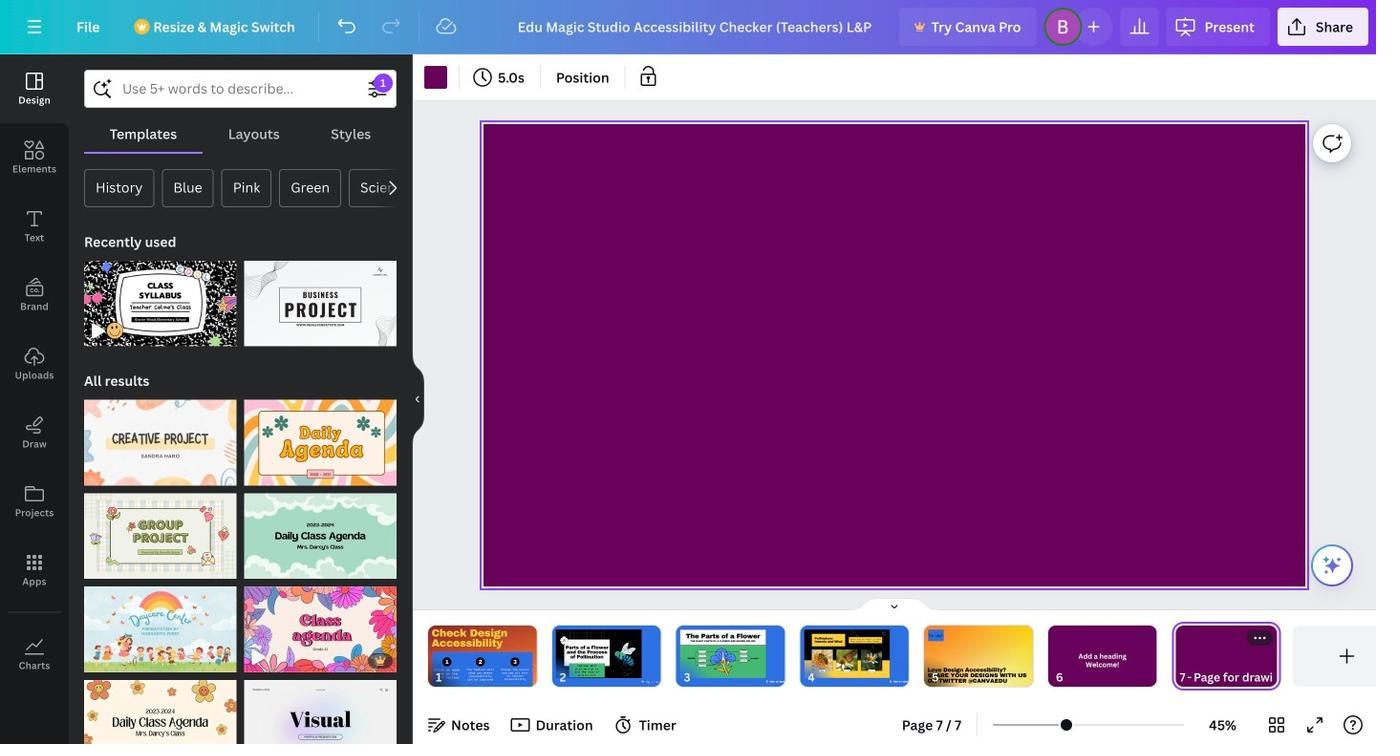 Task type: locate. For each thing, give the bounding box(es) containing it.
hide image
[[412, 354, 424, 445]]

grey minimalist business project presentation group
[[244, 249, 397, 347]]

hide pages image
[[849, 597, 941, 613]]

gradient minimal portfolio proposal presentation group
[[244, 669, 397, 745]]

colorful floral illustrative class agenda presentation group
[[244, 576, 397, 673]]

canva assistant image
[[1321, 554, 1344, 577]]

page 7 image
[[1173, 626, 1281, 687]]

#69005a image
[[424, 66, 447, 89], [424, 66, 447, 89]]

orange and yellow retro flower power daily class agenda template group
[[84, 669, 237, 745]]

blue green colorful daycare center presentation group
[[84, 576, 237, 673]]

Zoom button
[[1192, 710, 1254, 741]]

side panel tab list
[[0, 54, 69, 689]]

Page title text field
[[1194, 668, 1274, 687]]



Task type: describe. For each thing, give the bounding box(es) containing it.
Design title text field
[[502, 8, 892, 46]]

Use 5+ words to describe... search field
[[122, 71, 358, 107]]

multicolor clouds daily class agenda template group
[[244, 482, 397, 579]]

colorful watercolor creative project presentation group
[[84, 389, 237, 486]]

green colorful cute aesthetic group project presentation group
[[84, 482, 237, 579]]

colorful scrapbook nostalgia class syllabus blank education presentation group
[[84, 249, 237, 347]]

main menu bar
[[0, 0, 1376, 54]]

orange groovy retro daily agenda presentation group
[[244, 389, 397, 486]]



Task type: vqa. For each thing, say whether or not it's contained in the screenshot.
THE 'WEBSITES' button
no



